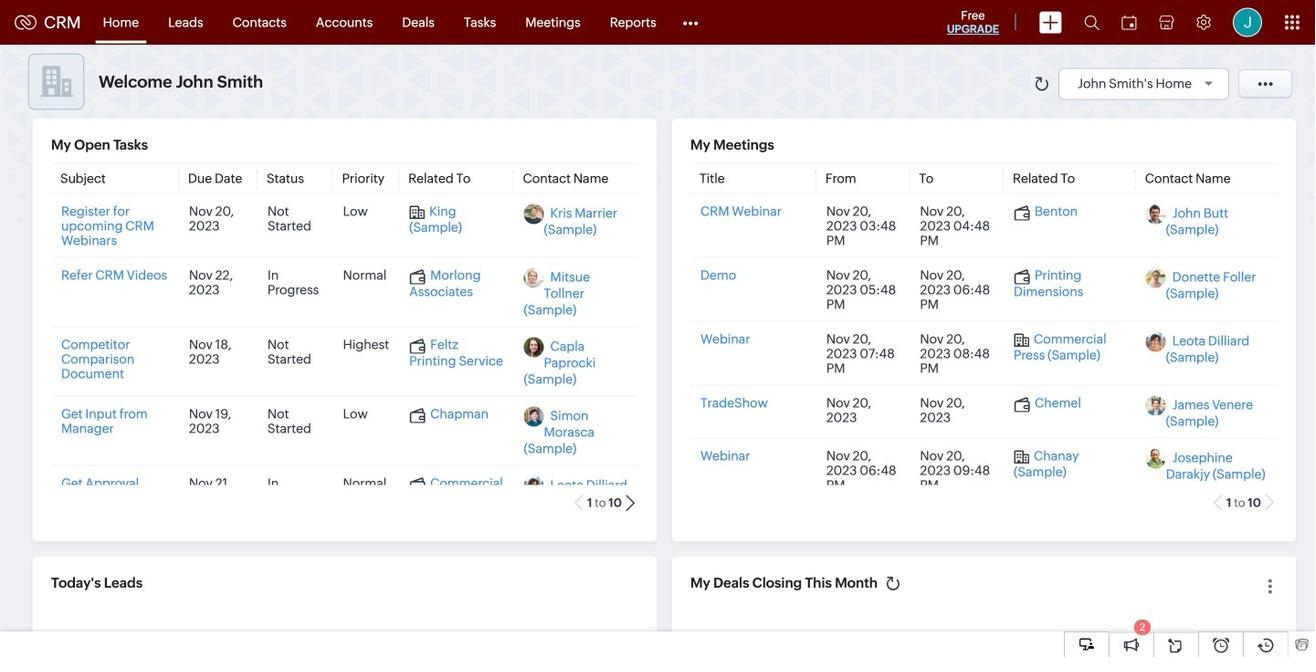 Task type: locate. For each thing, give the bounding box(es) containing it.
search image
[[1084, 15, 1100, 30]]

profile element
[[1222, 0, 1273, 44]]

profile image
[[1233, 8, 1262, 37]]

create menu image
[[1040, 11, 1062, 33]]

Other Modules field
[[671, 8, 710, 37]]

calendar image
[[1122, 15, 1137, 30]]



Task type: describe. For each thing, give the bounding box(es) containing it.
logo image
[[15, 15, 37, 30]]

search element
[[1073, 0, 1111, 45]]

create menu element
[[1029, 0, 1073, 44]]



Task type: vqa. For each thing, say whether or not it's contained in the screenshot.
LOGO
yes



